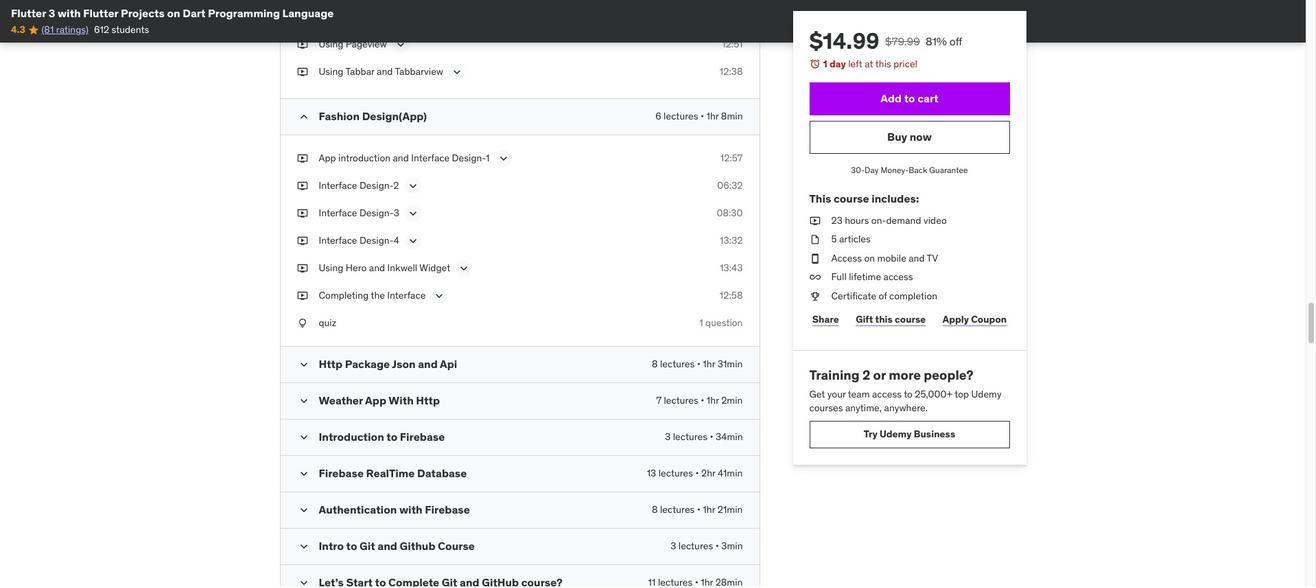 Task type: locate. For each thing, give the bounding box(es) containing it.
5 small image from the top
[[297, 540, 311, 553]]

1hr left 8min
[[707, 110, 719, 122]]

1 horizontal spatial udemy
[[972, 388, 1002, 401]]

with right state
[[356, 10, 374, 22]]

firebase down introduction
[[319, 466, 364, 480]]

• left 21min
[[697, 503, 701, 516]]

firebase down the 'database'
[[425, 503, 470, 516]]

13:32
[[720, 234, 743, 246]]

0 horizontal spatial http
[[319, 357, 343, 371]]

81%
[[926, 34, 947, 48]]

package
[[345, 357, 390, 371]]

small image
[[297, 110, 311, 123], [297, 431, 311, 444], [297, 576, 311, 587]]

• for weather app with http
[[701, 394, 705, 407]]

interface
[[411, 151, 450, 164], [319, 179, 357, 191], [319, 206, 357, 219], [319, 234, 357, 246], [387, 289, 426, 301]]

12:38
[[720, 65, 743, 77]]

and
[[438, 10, 454, 22], [377, 65, 393, 77], [393, 151, 409, 164], [909, 252, 925, 264], [369, 261, 385, 274], [418, 357, 438, 371], [378, 539, 398, 553]]

lectures up 7
[[660, 358, 695, 370]]

tv
[[927, 252, 939, 264]]

show lecture description image for using hero and inkwell widget
[[457, 261, 471, 275]]

of
[[879, 290, 888, 302]]

• left 8min
[[701, 110, 704, 122]]

small image
[[297, 358, 311, 372], [297, 394, 311, 408], [297, 467, 311, 481], [297, 503, 311, 517], [297, 540, 311, 553]]

http right with
[[416, 394, 440, 407]]

mobile
[[878, 252, 907, 264]]

1 horizontal spatial flutter
[[83, 6, 118, 20]]

xsmall image left tabbar
[[297, 65, 308, 78]]

2 vertical spatial using
[[319, 261, 344, 274]]

25,000+
[[915, 388, 953, 401]]

4 small image from the top
[[297, 503, 311, 517]]

1 vertical spatial 1
[[486, 151, 490, 164]]

app introduction and  interface design-1
[[319, 151, 490, 164]]

1 horizontal spatial with
[[356, 10, 374, 22]]

8 for http package json and api
[[652, 358, 658, 370]]

• left 2min
[[701, 394, 705, 407]]

realtime
[[366, 466, 415, 480]]

show lecture description image right interface design-3
[[406, 206, 420, 220]]

to up anywhere.
[[904, 388, 913, 401]]

1 this from the top
[[876, 58, 892, 70]]

day
[[865, 165, 879, 175]]

1 horizontal spatial 1
[[700, 316, 704, 329]]

lectures for intro to git and github course
[[679, 540, 714, 552]]

this inside 'link'
[[876, 313, 893, 326]]

using for using tabbar and tabbarview
[[319, 65, 344, 77]]

access down or
[[873, 388, 902, 401]]

access inside training 2 or more people? get your team access to 25,000+ top udemy courses anytime, anywhere.
[[873, 388, 902, 401]]

students
[[112, 24, 149, 36]]

• for intro to git and github course
[[716, 540, 719, 552]]

1 vertical spatial using
[[319, 65, 344, 77]]

06:32
[[718, 179, 743, 191]]

0 vertical spatial small image
[[297, 110, 311, 123]]

firebase for introduction to firebase
[[400, 430, 445, 444]]

0 horizontal spatial flutter
[[11, 6, 46, 20]]

xsmall image
[[297, 65, 308, 78], [810, 214, 821, 227], [297, 234, 308, 247], [297, 261, 308, 275]]

show lecture description image down "app introduction and  interface design-1"
[[406, 179, 420, 193]]

lectures for http package json and api
[[660, 358, 695, 370]]

price!
[[894, 58, 918, 70]]

$14.99 $79.99 81% off
[[810, 27, 963, 55]]

interface design-2
[[319, 179, 399, 191]]

0 horizontal spatial app
[[319, 151, 336, 164]]

flutter up 612
[[83, 6, 118, 20]]

show lecture description image down widget
[[433, 289, 447, 302]]

2 this from the top
[[876, 313, 893, 326]]

firebase up the 'database'
[[400, 430, 445, 444]]

show lecture description image for app introduction and  interface design-1
[[497, 151, 510, 165]]

2 down "app introduction and  interface design-1"
[[394, 179, 399, 191]]

8 up 7
[[652, 358, 658, 370]]

8 lectures • 1hr 21min
[[652, 503, 743, 516]]

lectures up 13 lectures • 2hr 41min
[[673, 431, 708, 443]]

• for fashion design(app)
[[701, 110, 704, 122]]

1 vertical spatial course
[[895, 313, 926, 326]]

0 horizontal spatial course
[[834, 192, 870, 206]]

lectures left 3min
[[679, 540, 714, 552]]

0 vertical spatial firebase
[[400, 430, 445, 444]]

1 vertical spatial 2
[[863, 366, 871, 383]]

xsmall image down language
[[297, 37, 308, 51]]

12:51
[[722, 37, 743, 50]]

access
[[832, 252, 862, 264]]

or
[[874, 366, 886, 383]]

this right at
[[876, 58, 892, 70]]

authentication
[[319, 503, 397, 516]]

0 vertical spatial 2
[[394, 179, 399, 191]]

using left tabbar
[[319, 65, 344, 77]]

• left 34min
[[710, 431, 714, 443]]

1hr left the 31min
[[703, 358, 716, 370]]

• left 2hr
[[696, 467, 699, 479]]

3 using from the top
[[319, 261, 344, 274]]

1 vertical spatial firebase
[[319, 466, 364, 480]]

(81
[[41, 24, 54, 36]]

lectures right 7
[[664, 394, 699, 407]]

1 using from the top
[[319, 37, 344, 50]]

1hr left 2min
[[707, 394, 719, 407]]

lectures right 13
[[659, 467, 694, 479]]

with up github
[[400, 503, 423, 516]]

on
[[167, 6, 180, 20], [865, 252, 876, 264]]

add to cart
[[881, 91, 939, 105]]

2 using from the top
[[319, 65, 344, 77]]

1 vertical spatial on
[[865, 252, 876, 264]]

using
[[319, 37, 344, 50], [319, 65, 344, 77], [319, 261, 344, 274]]

to inside 'button'
[[905, 91, 916, 105]]

design- for 4
[[360, 234, 394, 246]]

language
[[283, 6, 334, 20]]

add to cart button
[[810, 82, 1010, 115]]

1 horizontal spatial http
[[416, 394, 440, 407]]

8 down 13
[[652, 503, 658, 516]]

2 inside training 2 or more people? get your team access to 25,000+ top udemy courses anytime, anywhere.
[[863, 366, 871, 383]]

show lecture description image
[[394, 37, 408, 51], [406, 179, 420, 193], [406, 206, 420, 220], [433, 289, 447, 302]]

try udemy business
[[864, 428, 956, 440]]

on up full lifetime access at the top of the page
[[865, 252, 876, 264]]

and right expansiontile
[[438, 10, 454, 22]]

2 vertical spatial 1
[[700, 316, 704, 329]]

weather app with http
[[319, 394, 440, 407]]

0 vertical spatial using
[[319, 37, 344, 50]]

projects
[[121, 6, 165, 20]]

1hr left 21min
[[703, 503, 716, 516]]

8 for authentication with firebase
[[652, 503, 658, 516]]

2 vertical spatial small image
[[297, 576, 311, 587]]

to up 'firebase realtime database'
[[387, 430, 398, 444]]

2 horizontal spatial 1
[[824, 58, 828, 70]]

design- for 3
[[360, 206, 394, 219]]

0 vertical spatial on
[[167, 6, 180, 20]]

xsmall image left hero at the top left of the page
[[297, 261, 308, 275]]

1 vertical spatial 8
[[652, 503, 658, 516]]

small image for weather
[[297, 394, 311, 408]]

completing
[[319, 289, 369, 301]]

quiz
[[319, 316, 337, 329]]

3 up (81
[[49, 6, 55, 20]]

3 small image from the top
[[297, 467, 311, 481]]

design-
[[452, 151, 486, 164], [360, 179, 394, 191], [360, 206, 394, 219], [360, 234, 394, 246]]

access down mobile
[[884, 271, 914, 283]]

xsmall image left ui
[[297, 10, 308, 23]]

xsmall image left 'completing'
[[297, 289, 308, 302]]

add
[[881, 91, 902, 105]]

with up ratings)
[[58, 6, 81, 20]]

guarantee
[[930, 165, 969, 175]]

2 flutter from the left
[[83, 6, 118, 20]]

xsmall image left the 'full'
[[810, 271, 821, 284]]

this course includes:
[[810, 192, 920, 206]]

git
[[360, 539, 375, 553]]

2min
[[722, 394, 743, 407]]

interface down 'interface design-2'
[[319, 206, 357, 219]]

1 small image from the top
[[297, 358, 311, 372]]

2
[[394, 179, 399, 191], [863, 366, 871, 383]]

on left dart
[[167, 6, 180, 20]]

xsmall image left interface design-4
[[297, 234, 308, 247]]

0 vertical spatial this
[[876, 58, 892, 70]]

612
[[94, 24, 109, 36]]

widget
[[420, 261, 451, 274]]

http left package
[[319, 357, 343, 371]]

udemy right top in the right bottom of the page
[[972, 388, 1002, 401]]

to inside training 2 or more people? get your team access to 25,000+ top udemy courses anytime, anywhere.
[[904, 388, 913, 401]]

http
[[319, 357, 343, 371], [416, 394, 440, 407]]

database
[[417, 466, 467, 480]]

7 lectures • 1hr 2min
[[657, 394, 743, 407]]

hours
[[845, 214, 870, 226]]

2 vertical spatial firebase
[[425, 503, 470, 516]]

to for firebase
[[387, 430, 398, 444]]

to for git
[[346, 539, 357, 553]]

2 small image from the top
[[297, 394, 311, 408]]

buy
[[888, 130, 908, 143]]

introduction to firebase
[[319, 430, 445, 444]]

interface up interface design-3
[[319, 179, 357, 191]]

interface design-3
[[319, 206, 400, 219]]

0 horizontal spatial with
[[58, 6, 81, 20]]

1 vertical spatial small image
[[297, 431, 311, 444]]

xsmall image left introduction
[[297, 151, 308, 165]]

using left hero at the top left of the page
[[319, 261, 344, 274]]

hero
[[346, 261, 367, 274]]

1 vertical spatial udemy
[[880, 428, 912, 440]]

team
[[848, 388, 870, 401]]

show lecture description image for using pageview
[[394, 37, 408, 51]]

1 8 from the top
[[652, 358, 658, 370]]

2 8 from the top
[[652, 503, 658, 516]]

intro to git and github course
[[319, 539, 475, 553]]

lectures right 6
[[664, 110, 699, 122]]

show lecture description image for completing the interface
[[433, 289, 447, 302]]

show lecture description image
[[450, 65, 464, 79], [497, 151, 510, 165], [406, 234, 420, 248], [457, 261, 471, 275]]

1 vertical spatial access
[[873, 388, 902, 401]]

this right gift
[[876, 313, 893, 326]]

xsmall image left 5
[[810, 233, 821, 246]]

full lifetime access
[[832, 271, 914, 283]]

using pageview
[[319, 37, 387, 50]]

2 left or
[[863, 366, 871, 383]]

udemy right try
[[880, 428, 912, 440]]

xsmall image
[[297, 10, 308, 23], [297, 37, 308, 51], [297, 151, 308, 165], [297, 179, 308, 192], [297, 206, 308, 220], [810, 233, 821, 246], [810, 252, 821, 265], [810, 271, 821, 284], [297, 289, 308, 302], [810, 290, 821, 303], [297, 316, 308, 330]]

1hr for http package json and api
[[703, 358, 716, 370]]

this
[[876, 58, 892, 70], [876, 313, 893, 326]]

course up hours on the right of the page
[[834, 192, 870, 206]]

1 horizontal spatial course
[[895, 313, 926, 326]]

2 small image from the top
[[297, 431, 311, 444]]

using down ui
[[319, 37, 344, 50]]

training
[[810, 366, 860, 383]]

23
[[832, 214, 843, 226]]

1 small image from the top
[[297, 110, 311, 123]]

0 vertical spatial app
[[319, 151, 336, 164]]

1hr
[[707, 110, 719, 122], [703, 358, 716, 370], [707, 394, 719, 407], [703, 503, 716, 516]]

(81 ratings)
[[41, 24, 88, 36]]

1 vertical spatial this
[[876, 313, 893, 326]]

1 vertical spatial http
[[416, 394, 440, 407]]

3 up 13 lectures • 2hr 41min
[[665, 431, 671, 443]]

30-day money-back guarantee
[[852, 165, 969, 175]]

show lecture description image down expansiontile
[[394, 37, 408, 51]]

includes:
[[872, 192, 920, 206]]

12:58
[[720, 289, 743, 301]]

lectures down 13 lectures • 2hr 41min
[[661, 503, 695, 516]]

0 vertical spatial 1
[[824, 58, 828, 70]]

2 horizontal spatial with
[[400, 503, 423, 516]]

udemy
[[972, 388, 1002, 401], [880, 428, 912, 440]]

buy now
[[888, 130, 932, 143]]

to left git
[[346, 539, 357, 553]]

firebase
[[400, 430, 445, 444], [319, 466, 364, 480], [425, 503, 470, 516]]

to left cart
[[905, 91, 916, 105]]

app left introduction
[[319, 151, 336, 164]]

30-
[[852, 165, 865, 175]]

cart
[[918, 91, 939, 105]]

1 horizontal spatial app
[[365, 394, 387, 407]]

• left the 31min
[[697, 358, 701, 370]]

0 horizontal spatial 2
[[394, 179, 399, 191]]

1 horizontal spatial on
[[865, 252, 876, 264]]

alarm image
[[810, 58, 821, 69]]

1 flutter from the left
[[11, 6, 46, 20]]

interface up hero at the top left of the page
[[319, 234, 357, 246]]

tabbar
[[346, 65, 375, 77]]

1hr for authentication with firebase
[[703, 503, 716, 516]]

• left 3min
[[716, 540, 719, 552]]

show lecture description image for using tabbar and tabbarview
[[450, 65, 464, 79]]

interface down design(app)
[[411, 151, 450, 164]]

xsmall image up share
[[810, 290, 821, 303]]

app left with
[[365, 394, 387, 407]]

course down completion at right
[[895, 313, 926, 326]]

anywhere.
[[885, 402, 928, 414]]

0 vertical spatial udemy
[[972, 388, 1002, 401]]

access
[[884, 271, 914, 283], [873, 388, 902, 401]]

0 horizontal spatial 1
[[486, 151, 490, 164]]

firebase for authentication with firebase
[[425, 503, 470, 516]]

to for cart
[[905, 91, 916, 105]]

0 vertical spatial 8
[[652, 358, 658, 370]]

xsmall image left access
[[810, 252, 821, 265]]

xsmall image for using hero and inkwell widget
[[297, 261, 308, 275]]

1 question
[[700, 316, 743, 329]]

flutter up '4.3'
[[11, 6, 46, 20]]

back
[[909, 165, 928, 175]]

1 horizontal spatial 2
[[863, 366, 871, 383]]



Task type: vqa. For each thing, say whether or not it's contained in the screenshot.
Apply Coupon button
yes



Task type: describe. For each thing, give the bounding box(es) containing it.
udemy inside training 2 or more people? get your team access to 25,000+ top udemy courses anytime, anywhere.
[[972, 388, 1002, 401]]

$14.99
[[810, 27, 880, 55]]

$79.99
[[886, 34, 921, 48]]

left
[[849, 58, 863, 70]]

• for http package json and api
[[697, 358, 701, 370]]

xsmall image left quiz at bottom left
[[297, 316, 308, 330]]

gift this course link
[[853, 306, 929, 333]]

5
[[832, 233, 837, 245]]

13:43
[[720, 261, 743, 274]]

and right hero at the top left of the page
[[369, 261, 385, 274]]

xsmall image left 'interface design-2'
[[297, 179, 308, 192]]

business
[[914, 428, 956, 440]]

• for introduction to firebase
[[710, 431, 714, 443]]

3 small image from the top
[[297, 576, 311, 587]]

1 for 1 day left at this price!
[[824, 58, 828, 70]]

the
[[371, 289, 385, 301]]

0 vertical spatial http
[[319, 357, 343, 371]]

design- for 2
[[360, 179, 394, 191]]

coupon
[[972, 313, 1007, 326]]

articles
[[840, 233, 871, 245]]

0 vertical spatial access
[[884, 271, 914, 283]]

1hr for fashion design(app)
[[707, 110, 719, 122]]

gift
[[856, 313, 874, 326]]

interface for interface design-2
[[319, 179, 357, 191]]

0 horizontal spatial udemy
[[880, 428, 912, 440]]

ui
[[319, 10, 328, 22]]

api
[[440, 357, 458, 371]]

http package json and api
[[319, 357, 458, 371]]

2hr
[[702, 467, 716, 479]]

completing the interface
[[319, 289, 426, 301]]

small image for http
[[297, 358, 311, 372]]

13
[[647, 467, 657, 479]]

5 articles
[[832, 233, 871, 245]]

lectures for introduction to firebase
[[673, 431, 708, 443]]

lectures for weather app with http
[[664, 394, 699, 407]]

fashion
[[319, 109, 360, 123]]

using hero and inkwell widget
[[319, 261, 451, 274]]

course
[[438, 539, 475, 553]]

share
[[813, 313, 839, 326]]

show lecture description image for interface design-3
[[406, 206, 420, 220]]

0 vertical spatial course
[[834, 192, 870, 206]]

introduction
[[339, 151, 391, 164]]

08:30
[[717, 206, 743, 219]]

• for authentication with firebase
[[697, 503, 701, 516]]

1 vertical spatial app
[[365, 394, 387, 407]]

programming
[[208, 6, 280, 20]]

and left tv at the top right of page
[[909, 252, 925, 264]]

lectures for firebase realtime database
[[659, 467, 694, 479]]

top
[[955, 388, 970, 401]]

small image for introduction
[[297, 431, 311, 444]]

interface for interface design-4
[[319, 234, 357, 246]]

interface for interface design-3
[[319, 206, 357, 219]]

xsmall image left interface design-3
[[297, 206, 308, 220]]

completion
[[890, 290, 938, 302]]

7
[[657, 394, 662, 407]]

xsmall image for using tabbar and tabbarview
[[297, 65, 308, 78]]

full
[[832, 271, 847, 283]]

design(app)
[[362, 109, 427, 123]]

certificate of completion
[[832, 290, 938, 302]]

pagestoragekey
[[456, 10, 528, 22]]

people?
[[924, 366, 974, 383]]

with for expansiontile
[[356, 10, 374, 22]]

xsmall image for interface design-4
[[297, 234, 308, 247]]

github
[[400, 539, 436, 553]]

ratings)
[[56, 24, 88, 36]]

firebase realtime database
[[319, 466, 467, 480]]

12:57
[[721, 151, 743, 164]]

apply coupon
[[943, 313, 1007, 326]]

try
[[864, 428, 878, 440]]

lectures for fashion design(app)
[[664, 110, 699, 122]]

pageview
[[346, 37, 387, 50]]

lifetime
[[849, 271, 882, 283]]

interface down inkwell
[[387, 289, 426, 301]]

anytime,
[[846, 402, 882, 414]]

0 horizontal spatial on
[[167, 6, 180, 20]]

apply
[[943, 313, 970, 326]]

flutter 3 with flutter projects on dart programming language
[[11, 6, 334, 20]]

using for using hero and inkwell widget
[[319, 261, 344, 274]]

1 day left at this price!
[[824, 58, 918, 70]]

dart
[[183, 6, 206, 20]]

1 for 1 question
[[700, 316, 704, 329]]

6 lectures • 1hr 8min
[[656, 110, 743, 122]]

with for flutter
[[58, 6, 81, 20]]

json
[[392, 357, 416, 371]]

show lecture description image for interface design-4
[[406, 234, 420, 248]]

and right introduction
[[393, 151, 409, 164]]

small image for fashion
[[297, 110, 311, 123]]

13 lectures • 2hr 41min
[[647, 467, 743, 479]]

show lecture description image for interface design-2
[[406, 179, 420, 193]]

3 up 4
[[394, 206, 400, 219]]

on-
[[872, 214, 887, 226]]

small image for authentication
[[297, 503, 311, 517]]

612 students
[[94, 24, 149, 36]]

tabbarview
[[395, 65, 444, 77]]

3 down 8 lectures • 1hr 21min
[[671, 540, 677, 552]]

31min
[[718, 358, 743, 370]]

and right tabbar
[[377, 65, 393, 77]]

course inside 'link'
[[895, 313, 926, 326]]

weather
[[319, 394, 363, 407]]

share button
[[810, 306, 842, 333]]

and right git
[[378, 539, 398, 553]]

using for using pageview
[[319, 37, 344, 50]]

more
[[889, 366, 921, 383]]

interface design-4
[[319, 234, 400, 246]]

buy now button
[[810, 121, 1010, 154]]

introduction
[[319, 430, 384, 444]]

money-
[[881, 165, 909, 175]]

• for firebase realtime database
[[696, 467, 699, 479]]

try udemy business link
[[810, 421, 1010, 448]]

1hr for weather app with http
[[707, 394, 719, 407]]

day
[[830, 58, 846, 70]]

question
[[706, 316, 743, 329]]

demand
[[887, 214, 922, 226]]

23 hours on-demand video
[[832, 214, 947, 226]]

3 lectures • 3min
[[671, 540, 743, 552]]

fashion design(app)
[[319, 109, 427, 123]]

access on mobile and tv
[[832, 252, 939, 264]]

21min
[[718, 503, 743, 516]]

3min
[[722, 540, 743, 552]]

and left api
[[418, 357, 438, 371]]

training 2 or more people? get your team access to 25,000+ top udemy courses anytime, anywhere.
[[810, 366, 1002, 414]]

4.3
[[11, 24, 25, 36]]

certificate
[[832, 290, 877, 302]]

inkwell
[[388, 261, 418, 274]]

xsmall image left 23
[[810, 214, 821, 227]]

small image for intro
[[297, 540, 311, 553]]

lectures for authentication with firebase
[[661, 503, 695, 516]]

small image for firebase
[[297, 467, 311, 481]]



